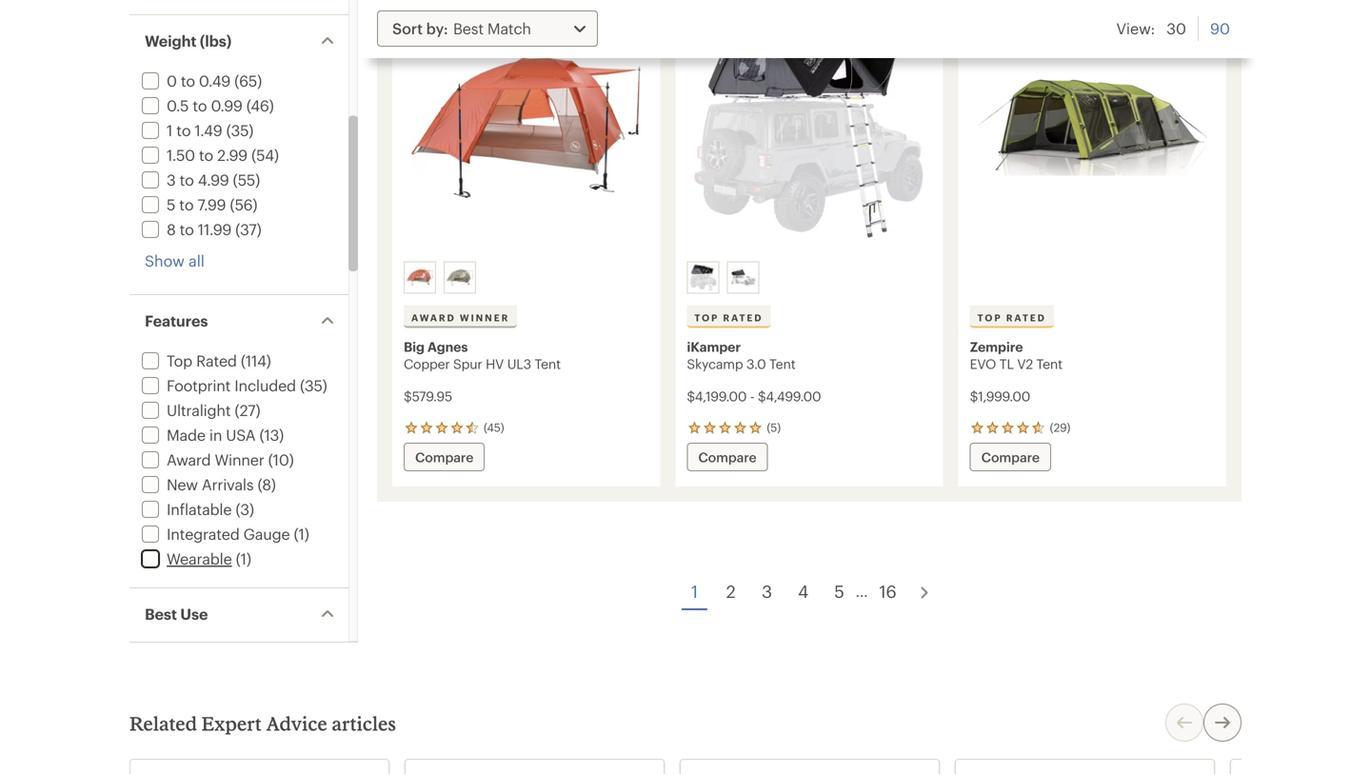 Task type: vqa. For each thing, say whether or not it's contained in the screenshot.
last name text field
no



Task type: locate. For each thing, give the bounding box(es) containing it.
2 top rated from the left
[[978, 312, 1047, 323]]

1 vertical spatial winner
[[215, 451, 264, 469]]

tent inside zempire evo tl v2 tent
[[1037, 356, 1063, 371]]

top up footprint
[[167, 352, 192, 370]]

evo
[[970, 356, 996, 371]]

0 horizontal spatial award
[[167, 451, 211, 469]]

2 tent from the left
[[770, 356, 796, 371]]

1 horizontal spatial compare
[[698, 450, 757, 465]]

3 to 4.99 link
[[138, 171, 229, 189]]

0 horizontal spatial compare
[[415, 450, 474, 465]]

(29)
[[1050, 420, 1071, 434]]

compare down $4,199.00
[[698, 450, 757, 465]]

(1) down gauge
[[236, 550, 251, 568]]

top rated up "ikamper"
[[695, 312, 763, 323]]

top up zempire
[[978, 312, 1002, 323]]

rated
[[723, 312, 763, 323], [1006, 312, 1047, 323], [196, 352, 237, 370]]

gauge
[[243, 525, 290, 543]]

8
[[167, 220, 176, 238]]

1 vertical spatial 5
[[835, 581, 844, 601]]

top up "ikamper"
[[695, 312, 719, 323]]

related expert advice articles
[[130, 712, 396, 735]]

2 link
[[715, 574, 747, 609]]

3 right 2 on the right
[[762, 581, 772, 601]]

0 to 0.49 (65) 0.5 to 0.99 (46) 1 to 1.49 (35) 1.50 to 2.99 (54) 3 to 4.99 (55) 5 to 7.99 (56) 8 to 11.99 (37)
[[167, 72, 279, 238]]

5
[[167, 196, 175, 213], [835, 581, 844, 601]]

1 down the 0.5 on the top left of page
[[167, 121, 173, 139]]

0 horizontal spatial 3
[[167, 171, 176, 189]]

compare for $4,199.00 - $4,499.00
[[698, 450, 757, 465]]

compare for $579.95
[[415, 450, 474, 465]]

copper
[[404, 356, 450, 371]]

wearable link
[[138, 550, 232, 568]]

black image
[[690, 264, 717, 291]]

...
[[856, 582, 868, 600]]

included
[[235, 377, 296, 394]]

3 tent from the left
[[1037, 356, 1063, 371]]

3 down 1.50
[[167, 171, 176, 189]]

0
[[167, 72, 177, 90]]

1 compare from the left
[[415, 450, 474, 465]]

1 tent from the left
[[535, 356, 561, 371]]

award up the agnes
[[411, 312, 456, 323]]

new arrivals link
[[138, 476, 254, 493]]

weight (lbs) button
[[130, 15, 349, 67]]

ultralight
[[167, 401, 231, 419]]

compare button down (5)
[[687, 443, 768, 471]]

compare down $579.95
[[415, 450, 474, 465]]

1.50 to 2.99 link
[[138, 146, 247, 164]]

to down the 1.49
[[199, 146, 213, 164]]

0 horizontal spatial 5
[[167, 196, 175, 213]]

(1) right gauge
[[294, 525, 309, 543]]

footprint
[[167, 377, 231, 394]]

to left the 1.49
[[176, 121, 191, 139]]

2 horizontal spatial compare button
[[970, 443, 1051, 471]]

0 horizontal spatial (1)
[[236, 550, 251, 568]]

compare down '$1,999.00'
[[982, 450, 1040, 465]]

1
[[167, 121, 173, 139], [691, 581, 698, 601]]

0 horizontal spatial top
[[167, 352, 192, 370]]

tent right v2
[[1037, 356, 1063, 371]]

integrated
[[167, 525, 240, 543]]

weight (lbs)
[[145, 32, 232, 50]]

1 horizontal spatial top
[[695, 312, 719, 323]]

0 horizontal spatial group
[[400, 258, 651, 298]]

1 horizontal spatial compare button
[[687, 443, 768, 471]]

features
[[145, 312, 208, 330]]

0 vertical spatial 5
[[167, 196, 175, 213]]

2 group from the left
[[683, 258, 935, 298]]

(45)
[[484, 420, 504, 434]]

3 compare button from the left
[[970, 443, 1051, 471]]

0 vertical spatial award
[[411, 312, 456, 323]]

rated up footprint included link
[[196, 352, 237, 370]]

skycamp
[[687, 356, 743, 371]]

(3)
[[236, 500, 254, 518]]

0 vertical spatial 1
[[167, 121, 173, 139]]

0 horizontal spatial rated
[[196, 352, 237, 370]]

(35)
[[226, 121, 254, 139], [300, 377, 327, 394]]

0 horizontal spatial top rated
[[695, 312, 763, 323]]

0 vertical spatial (35)
[[226, 121, 254, 139]]

2 horizontal spatial tent
[[1037, 356, 1063, 371]]

award down 'made' on the left of the page
[[167, 451, 211, 469]]

0 horizontal spatial 1
[[167, 121, 173, 139]]

1 horizontal spatial (35)
[[300, 377, 327, 394]]

to right 8
[[180, 220, 194, 238]]

2 horizontal spatial compare
[[982, 450, 1040, 465]]

1 top rated from the left
[[695, 312, 763, 323]]

1 vertical spatial (1)
[[236, 550, 251, 568]]

best use button
[[130, 589, 349, 640]]

(27)
[[235, 401, 261, 419]]

big
[[404, 339, 425, 354]]

made in usa link
[[138, 426, 256, 444]]

0 horizontal spatial winner
[[215, 451, 264, 469]]

0 horizontal spatial tent
[[535, 356, 561, 371]]

to right 0
[[181, 72, 195, 90]]

v2
[[1017, 356, 1033, 371]]

winner up big agnes copper spur hv ul3 tent
[[460, 312, 510, 323]]

winner inside top rated (114) footprint included (35) ultralight (27) made in usa (13) award winner (10) new arrivals (8) inflatable (3) integrated gauge (1) wearable (1)
[[215, 451, 264, 469]]

1 compare button from the left
[[404, 443, 485, 471]]

top rated up zempire
[[978, 312, 1047, 323]]

0 vertical spatial 3
[[167, 171, 176, 189]]

0 vertical spatial (1)
[[294, 525, 309, 543]]

3
[[167, 171, 176, 189], [762, 581, 772, 601]]

tent inside ikamper skycamp 3.0 tent
[[770, 356, 796, 371]]

compare button down (45)
[[404, 443, 485, 471]]

(54)
[[251, 146, 279, 164]]

top rated (114) footprint included (35) ultralight (27) made in usa (13) award winner (10) new arrivals (8) inflatable (3) integrated gauge (1) wearable (1)
[[167, 352, 327, 568]]

1 horizontal spatial group
[[683, 258, 935, 298]]

rated up zempire evo tl v2 tent
[[1006, 312, 1047, 323]]

rated up ikamper skycamp 3.0 tent
[[723, 312, 763, 323]]

1 horizontal spatial tent
[[770, 356, 796, 371]]

tent right 3.0
[[770, 356, 796, 371]]

winner down 'usa'
[[215, 451, 264, 469]]

tent right ul3
[[535, 356, 561, 371]]

winner
[[460, 312, 510, 323], [215, 451, 264, 469]]

(55)
[[233, 171, 260, 189]]

1 horizontal spatial 3
[[762, 581, 772, 601]]

(35) up 2.99
[[226, 121, 254, 139]]

to
[[181, 72, 195, 90], [193, 97, 207, 114], [176, 121, 191, 139], [199, 146, 213, 164], [180, 171, 194, 189], [179, 196, 194, 213], [180, 220, 194, 238]]

top
[[695, 312, 719, 323], [978, 312, 1002, 323], [167, 352, 192, 370]]

0.5 to 0.99 link
[[138, 97, 243, 114]]

expert
[[202, 712, 262, 735]]

1 horizontal spatial (1)
[[294, 525, 309, 543]]

4
[[798, 581, 809, 601]]

5 to 7.99 link
[[138, 196, 226, 213]]

best use
[[145, 605, 208, 623]]

4.99
[[198, 171, 229, 189]]

0 vertical spatial winner
[[460, 312, 510, 323]]

0.99
[[211, 97, 243, 114]]

(1)
[[294, 525, 309, 543], [236, 550, 251, 568]]

1 vertical spatial (35)
[[300, 377, 327, 394]]

5 up 8
[[167, 196, 175, 213]]

(35) right included
[[300, 377, 327, 394]]

2 horizontal spatial rated
[[1006, 312, 1047, 323]]

0 horizontal spatial (35)
[[226, 121, 254, 139]]

1 horizontal spatial top rated
[[978, 312, 1047, 323]]

compare button
[[404, 443, 485, 471], [687, 443, 768, 471], [970, 443, 1051, 471]]

big agnes copper spur hv ul3 tent
[[404, 339, 561, 371]]

compare button down (29)
[[970, 443, 1051, 471]]

(35) inside 0 to 0.49 (65) 0.5 to 0.99 (46) 1 to 1.49 (35) 1.50 to 2.99 (54) 3 to 4.99 (55) 5 to 7.99 (56) 8 to 11.99 (37)
[[226, 121, 254, 139]]

group
[[400, 258, 651, 298], [683, 258, 935, 298]]

related
[[130, 712, 197, 735]]

3 link
[[751, 574, 783, 609]]

2 compare button from the left
[[687, 443, 768, 471]]

5 left ...
[[835, 581, 844, 601]]

0 horizontal spatial compare button
[[404, 443, 485, 471]]

$4,499.00
[[758, 389, 821, 404]]

2 compare from the left
[[698, 450, 757, 465]]

1 vertical spatial 1
[[691, 581, 698, 601]]

rocky black image
[[730, 264, 757, 291]]

5 link
[[823, 574, 856, 609]]

2
[[726, 581, 736, 601]]

tl
[[1000, 356, 1014, 371]]

2.99
[[217, 146, 247, 164]]

1 horizontal spatial winner
[[460, 312, 510, 323]]

zempire evo tl v2 tent 0 image
[[970, 1, 1215, 254]]

tent
[[535, 356, 561, 371], [770, 356, 796, 371], [1037, 356, 1063, 371]]

compare
[[415, 450, 474, 465], [698, 450, 757, 465], [982, 450, 1040, 465]]

1 group from the left
[[400, 258, 651, 298]]

inflatable
[[167, 500, 232, 518]]

1 vertical spatial award
[[167, 451, 211, 469]]

1 left 2 on the right
[[691, 581, 698, 601]]

made
[[167, 426, 206, 444]]

1 link
[[679, 574, 711, 609]]



Task type: describe. For each thing, give the bounding box(es) containing it.
olive green image
[[447, 264, 473, 291]]

footprint included link
[[138, 377, 296, 394]]

award winner
[[411, 312, 510, 323]]

spur
[[453, 356, 482, 371]]

advice
[[266, 712, 327, 735]]

compare button for $4,199.00 - $4,499.00
[[687, 443, 768, 471]]

in
[[209, 426, 222, 444]]

all
[[189, 252, 205, 270]]

(56)
[[230, 196, 258, 213]]

usa
[[226, 426, 256, 444]]

1 horizontal spatial 5
[[835, 581, 844, 601]]

ikamper
[[687, 339, 741, 354]]

use
[[180, 605, 208, 623]]

scroll left image
[[1173, 711, 1196, 734]]

scroll right image
[[1211, 711, 1234, 734]]

(8)
[[258, 476, 276, 493]]

3 compare from the left
[[982, 450, 1040, 465]]

(114)
[[241, 352, 271, 370]]

3.0
[[747, 356, 766, 371]]

show
[[145, 252, 185, 270]]

(13)
[[259, 426, 284, 444]]

11.99
[[198, 220, 232, 238]]

agnes
[[427, 339, 468, 354]]

top rated link
[[138, 352, 237, 370]]

$4,199.00 - $4,499.00
[[687, 389, 821, 404]]

ikamper skycamp 3.0 tent 0 image
[[687, 1, 932, 254]]

0.49
[[199, 72, 231, 90]]

1 horizontal spatial award
[[411, 312, 456, 323]]

integrated gauge link
[[138, 525, 290, 543]]

group for big agnes copper spur hv ul3 tent
[[400, 258, 651, 298]]

weight
[[145, 32, 197, 50]]

best
[[145, 605, 177, 623]]

1.50
[[167, 146, 195, 164]]

ul3
[[507, 356, 531, 371]]

8 to 11.99 link
[[138, 220, 232, 238]]

(65)
[[234, 72, 262, 90]]

30
[[1167, 20, 1187, 37]]

ikamper skycamp 3.0 tent
[[687, 339, 796, 371]]

articles
[[332, 712, 396, 735]]

orange image
[[407, 264, 433, 291]]

compare button for $579.95
[[404, 443, 485, 471]]

big agnes copper spur hv ul3 tent 0 image
[[404, 1, 649, 254]]

-
[[750, 389, 755, 404]]

2 horizontal spatial top
[[978, 312, 1002, 323]]

award winner link
[[138, 451, 264, 469]]

(10)
[[268, 451, 294, 469]]

ultralight link
[[138, 401, 231, 419]]

features button
[[130, 295, 349, 347]]

90
[[1211, 20, 1230, 37]]

tent inside big agnes copper spur hv ul3 tent
[[535, 356, 561, 371]]

hv
[[486, 356, 504, 371]]

1 to 1.49 link
[[138, 121, 222, 139]]

rated inside top rated (114) footprint included (35) ultralight (27) made in usa (13) award winner (10) new arrivals (8) inflatable (3) integrated gauge (1) wearable (1)
[[196, 352, 237, 370]]

top inside top rated (114) footprint included (35) ultralight (27) made in usa (13) award winner (10) new arrivals (8) inflatable (3) integrated gauge (1) wearable (1)
[[167, 352, 192, 370]]

(35) inside top rated (114) footprint included (35) ultralight (27) made in usa (13) award winner (10) new arrivals (8) inflatable (3) integrated gauge (1) wearable (1)
[[300, 377, 327, 394]]

$4,199.00
[[687, 389, 747, 404]]

16
[[880, 581, 897, 601]]

$579.95
[[404, 389, 452, 404]]

(37)
[[235, 220, 262, 238]]

4 link
[[787, 574, 820, 609]]

0.5
[[167, 97, 189, 114]]

1 vertical spatial 3
[[762, 581, 772, 601]]

new
[[167, 476, 198, 493]]

to right the 0.5 on the top left of page
[[193, 97, 207, 114]]

1.49
[[195, 121, 222, 139]]

inflatable link
[[138, 500, 232, 518]]

to up 8 to 11.99 link
[[179, 196, 194, 213]]

16 link
[[872, 574, 904, 609]]

0 to 0.49 link
[[138, 72, 231, 90]]

(5)
[[767, 420, 781, 434]]

1 horizontal spatial 1
[[691, 581, 698, 601]]

to up "5 to 7.99" link
[[180, 171, 194, 189]]

(46)
[[246, 97, 274, 114]]

$1,999.00
[[970, 389, 1031, 404]]

show all button
[[145, 250, 205, 271]]

arrivals
[[202, 476, 254, 493]]

award inside top rated (114) footprint included (35) ultralight (27) made in usa (13) award winner (10) new arrivals (8) inflatable (3) integrated gauge (1) wearable (1)
[[167, 451, 211, 469]]

1 inside 0 to 0.49 (65) 0.5 to 0.99 (46) 1 to 1.49 (35) 1.50 to 2.99 (54) 3 to 4.99 (55) 5 to 7.99 (56) 8 to 11.99 (37)
[[167, 121, 173, 139]]

3 inside 0 to 0.49 (65) 0.5 to 0.99 (46) 1 to 1.49 (35) 1.50 to 2.99 (54) 3 to 4.99 (55) 5 to 7.99 (56) 8 to 11.99 (37)
[[167, 171, 176, 189]]

7.99
[[198, 196, 226, 213]]

view:
[[1117, 20, 1156, 37]]

wearable
[[167, 550, 232, 568]]

1 horizontal spatial rated
[[723, 312, 763, 323]]

5 inside 0 to 0.49 (65) 0.5 to 0.99 (46) 1 to 1.49 (35) 1.50 to 2.99 (54) 3 to 4.99 (55) 5 to 7.99 (56) 8 to 11.99 (37)
[[167, 196, 175, 213]]

90 link
[[1211, 16, 1230, 41]]

group for ikamper skycamp 3.0 tent
[[683, 258, 935, 298]]

show all
[[145, 252, 205, 270]]

zempire evo tl v2 tent
[[970, 339, 1063, 371]]

(lbs)
[[200, 32, 232, 50]]



